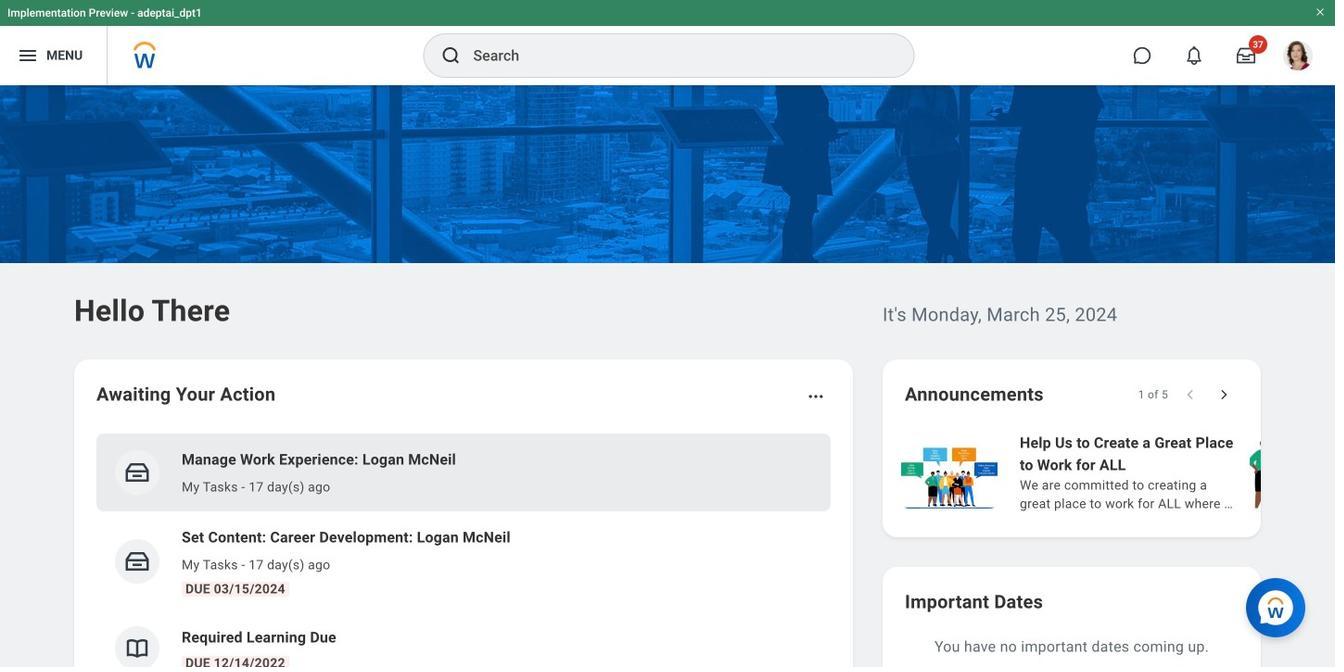 Task type: locate. For each thing, give the bounding box(es) containing it.
chevron right small image
[[1215, 386, 1234, 404]]

search image
[[440, 45, 462, 67]]

related actions image
[[807, 388, 826, 406]]

chevron left small image
[[1182, 386, 1200, 404]]

main content
[[0, 85, 1336, 668]]

banner
[[0, 0, 1336, 85]]

notifications large image
[[1185, 46, 1204, 65]]

book open image
[[123, 635, 151, 663]]

close environment banner image
[[1315, 6, 1326, 18]]

list item
[[96, 434, 831, 512]]

status
[[1139, 388, 1169, 403]]

1 horizontal spatial list
[[898, 430, 1336, 516]]

0 horizontal spatial list
[[96, 434, 831, 668]]

list
[[898, 430, 1336, 516], [96, 434, 831, 668]]



Task type: describe. For each thing, give the bounding box(es) containing it.
Search Workday  search field
[[474, 35, 876, 76]]

inbox image
[[123, 459, 151, 487]]

justify image
[[17, 45, 39, 67]]

inbox large image
[[1237, 46, 1256, 65]]

profile logan mcneil image
[[1284, 41, 1314, 74]]

inbox image
[[123, 548, 151, 576]]



Task type: vqa. For each thing, say whether or not it's contained in the screenshot.
chevron right small icon
yes



